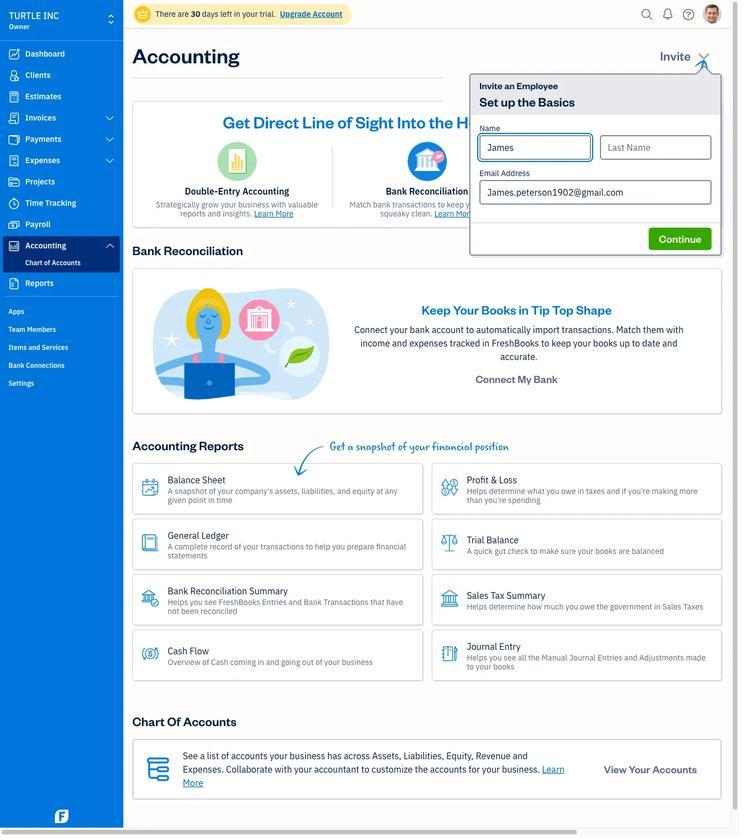 Task type: locate. For each thing, give the bounding box(es) containing it.
bank inside button
[[534, 373, 558, 386]]

journal entries and chart of accounts create journal entries and edit accounts in the chart of accounts with
[[536, 186, 700, 219]]

see inside journal entry helps you see all the manual journal entries and adjustments made to your books
[[504, 653, 517, 663]]

you right the help
[[333, 542, 345, 552]]

1 horizontal spatial business
[[290, 751, 326, 762]]

determine for summary
[[490, 602, 526, 612]]

team members
[[8, 326, 56, 334]]

owe right much
[[581, 602, 595, 612]]

summary up how
[[507, 590, 546, 602]]

help
[[315, 542, 331, 552]]

expenses link
[[3, 151, 120, 171]]

you left all
[[490, 653, 502, 663]]

1 horizontal spatial get
[[330, 441, 346, 454]]

1 horizontal spatial a
[[348, 441, 354, 454]]

go to help image
[[680, 6, 698, 23]]

determine inside sales tax summary helps determine how much you owe the government in sales taxes
[[490, 602, 526, 612]]

in inside cash flow overview of cash coming in and going out of your business
[[258, 658, 264, 668]]

0 vertical spatial keep
[[447, 200, 464, 210]]

1 horizontal spatial see
[[504, 653, 517, 663]]

0 vertical spatial balance
[[168, 475, 200, 486]]

accounts inside chart of accounts link
[[52, 259, 81, 267]]

in left "taxes"
[[578, 486, 585, 497]]

your for keep your books in tip top shape
[[454, 302, 479, 318]]

and inside profit & loss helps determine what you owe in taxes and if you're making more than you're spending
[[607, 486, 621, 497]]

1 vertical spatial snapshot
[[175, 486, 207, 497]]

to inside general ledger a complete record of your transactions to help you prepare financial statements
[[306, 542, 313, 552]]

a
[[168, 486, 173, 497], [168, 542, 173, 552], [467, 547, 472, 557]]

a for get
[[348, 441, 354, 454]]

and inside journal entry helps you see all the manual journal entries and adjustments made to your books
[[625, 653, 638, 663]]

the up continue
[[688, 200, 700, 210]]

of inside 'see a list of accounts your business has across assets, liabilities, equity, revenue and expenses. collaborate with your accountant to customize the accounts for your business.'
[[221, 751, 229, 762]]

balanced
[[632, 547, 665, 557]]

and
[[605, 186, 620, 197], [616, 200, 629, 210], [208, 209, 221, 219], [393, 338, 408, 349], [663, 338, 678, 349], [28, 344, 40, 352], [338, 486, 351, 497], [607, 486, 621, 497], [289, 598, 302, 608], [625, 653, 638, 663], [266, 658, 280, 668], [513, 751, 528, 762]]

0 horizontal spatial more
[[183, 778, 204, 789]]

helps down profit
[[467, 486, 488, 497]]

and left edit at the right top
[[616, 200, 629, 210]]

determine down tax
[[490, 602, 526, 612]]

dashboard image
[[7, 49, 21, 60]]

the inside journal entries and chart of accounts create journal entries and edit accounts in the chart of accounts with
[[688, 200, 700, 210]]

helps for sales tax summary
[[467, 602, 488, 612]]

into
[[397, 111, 426, 132]]

entry up strategically grow your business with valuable reports and insights.
[[218, 186, 241, 197]]

connect inside button
[[476, 373, 516, 386]]

1 vertical spatial see
[[504, 653, 517, 663]]

0 horizontal spatial accounts
[[231, 751, 268, 762]]

you right much
[[566, 602, 579, 612]]

has
[[328, 751, 342, 762]]

1 horizontal spatial up
[[620, 338, 631, 349]]

transactions left the help
[[261, 542, 304, 552]]

reconciled
[[201, 607, 238, 617]]

match
[[350, 200, 372, 210], [617, 324, 642, 336]]

you're
[[629, 486, 651, 497], [485, 495, 507, 506]]

0 vertical spatial owe
[[562, 486, 576, 497]]

match left them
[[617, 324, 642, 336]]

0 vertical spatial sales
[[467, 590, 489, 602]]

and left going
[[266, 658, 280, 668]]

more right clean.
[[456, 209, 474, 219]]

transactions inside match bank transactions to keep your books squeaky clean.
[[393, 200, 436, 210]]

business
[[565, 111, 632, 132]]

1 horizontal spatial match
[[617, 324, 642, 336]]

financial right 'prepare'
[[377, 542, 406, 552]]

you inside profit & loss helps determine what you owe in taxes and if you're making more than you're spending
[[547, 486, 560, 497]]

journal right create
[[561, 200, 587, 210]]

you inside general ledger a complete record of your transactions to help you prepare financial statements
[[333, 542, 345, 552]]

0 horizontal spatial bank
[[373, 200, 391, 210]]

0 vertical spatial cash
[[168, 646, 188, 657]]

up left 'date'
[[620, 338, 631, 349]]

0 horizontal spatial entry
[[218, 186, 241, 197]]

1 horizontal spatial bank reconciliation
[[386, 186, 469, 197]]

1 vertical spatial match
[[617, 324, 642, 336]]

entries left adjustments
[[598, 653, 623, 663]]

1 chevron large down image from the top
[[105, 114, 115, 123]]

crown image
[[137, 8, 149, 20]]

1 vertical spatial financial
[[377, 542, 406, 552]]

Enter an email address text field
[[480, 180, 712, 205]]

1 vertical spatial business
[[342, 658, 373, 668]]

1 vertical spatial entry
[[500, 641, 521, 653]]

business left has
[[290, 751, 326, 762]]

2 vertical spatial your
[[629, 763, 651, 776]]

and right items
[[28, 344, 40, 352]]

books left all
[[494, 662, 515, 672]]

are left balanced
[[619, 547, 630, 557]]

reports up sheet
[[199, 438, 244, 454]]

1 horizontal spatial summary
[[507, 590, 546, 602]]

business inside cash flow overview of cash coming in and going out of your business
[[342, 658, 373, 668]]

get
[[223, 111, 250, 132], [330, 441, 346, 454]]

to left 'date'
[[633, 338, 641, 349]]

1 vertical spatial reports
[[199, 438, 244, 454]]

0 vertical spatial bank
[[373, 200, 391, 210]]

books right sure
[[596, 547, 617, 557]]

with right collaborate at bottom left
[[275, 765, 292, 776]]

freshbooks inside bank reconciliation summary helps you see freshbooks entries and bank transactions that have not been reconciled
[[219, 598, 261, 608]]

bank up expenses
[[410, 324, 430, 336]]

get direct line of sight into the health of your business
[[223, 111, 632, 132]]

health
[[457, 111, 506, 132]]

books inside the connect your bank account to automatically import transactions. match them with income and expenses tracked in freshbooks to keep your books up to date and accurate.
[[594, 338, 618, 349]]

your
[[242, 9, 258, 19], [221, 200, 237, 210], [466, 200, 482, 210], [390, 324, 408, 336], [574, 338, 592, 349], [410, 441, 430, 454], [218, 486, 233, 497], [243, 542, 259, 552], [579, 547, 594, 557], [325, 658, 340, 668], [476, 662, 492, 672], [270, 751, 288, 762], [294, 765, 312, 776], [482, 765, 500, 776]]

bank inside the connect your bank account to automatically import transactions. match them with income and expenses tracked in freshbooks to keep your books up to date and accurate.
[[410, 324, 430, 336]]

1 horizontal spatial more
[[276, 209, 294, 219]]

a for trial balance
[[467, 547, 472, 557]]

set
[[480, 94, 499, 109]]

are left the 30
[[178, 9, 189, 19]]

match inside the connect your bank account to automatically import transactions. match them with income and expenses tracked in freshbooks to keep your books up to date and accurate.
[[617, 324, 642, 336]]

1 vertical spatial bank reconciliation
[[132, 243, 243, 258]]

balance sheet a snapshot of your company's assets, liabilities, and equity at any given point in time
[[168, 475, 398, 506]]

accounting inside the main element
[[25, 241, 66, 251]]

business inside strategically grow your business with valuable reports and insights.
[[238, 200, 270, 210]]

of
[[167, 714, 181, 730]]

more right insights.
[[276, 209, 294, 219]]

summary for sales tax summary
[[507, 590, 546, 602]]

up inside invite an employee set up the basics
[[501, 94, 516, 109]]

1 vertical spatial bank
[[410, 324, 430, 336]]

profit & loss helps determine what you owe in taxes and if you're making more than you're spending
[[467, 475, 699, 506]]

liabilities,
[[404, 751, 445, 762]]

a inside trial balance a quick gut check to make sure your books are balanced
[[467, 547, 472, 557]]

0 vertical spatial business
[[238, 200, 270, 210]]

chevron large down image up projects link
[[105, 157, 115, 166]]

learn
[[254, 209, 274, 219], [435, 209, 455, 219], [543, 765, 565, 776]]

sales
[[467, 590, 489, 602], [663, 602, 682, 612]]

your right the view
[[629, 763, 651, 776]]

reconciliation inside bank reconciliation summary helps you see freshbooks entries and bank transactions that have not been reconciled
[[190, 586, 247, 597]]

a inside 'see a list of accounts your business has across assets, liabilities, equity, revenue and expenses. collaborate with your accountant to customize the accounts for your business.'
[[200, 751, 205, 762]]

chart
[[622, 186, 645, 197], [539, 209, 558, 219], [25, 259, 43, 267], [132, 714, 165, 730]]

business right out
[[342, 658, 373, 668]]

keep right clean.
[[447, 200, 464, 210]]

your up account
[[454, 302, 479, 318]]

across
[[344, 751, 370, 762]]

0 vertical spatial see
[[205, 598, 217, 608]]

up
[[501, 94, 516, 109], [620, 338, 631, 349]]

0 vertical spatial entry
[[218, 186, 241, 197]]

owe
[[562, 486, 576, 497], [581, 602, 595, 612]]

been
[[181, 607, 199, 617]]

entry for journal
[[500, 641, 521, 653]]

your inside cash flow overview of cash coming in and going out of your business
[[325, 658, 340, 668]]

you're right the if
[[629, 486, 651, 497]]

get for get direct line of sight into the health of your business
[[223, 111, 250, 132]]

1 vertical spatial are
[[619, 547, 630, 557]]

1 horizontal spatial transactions
[[393, 200, 436, 210]]

main element
[[0, 0, 152, 829]]

close image
[[702, 109, 715, 122]]

reports link
[[3, 274, 120, 294]]

and down the journal entries and chart of accounts image
[[605, 186, 620, 197]]

connect your bank account to begin matching your bank transactions image
[[151, 287, 331, 401]]

0 horizontal spatial match
[[350, 200, 372, 210]]

bank right my
[[534, 373, 558, 386]]

1 horizontal spatial snapshot
[[356, 441, 396, 454]]

1 horizontal spatial owe
[[581, 602, 595, 612]]

items
[[8, 344, 27, 352]]

entry inside journal entry helps you see all the manual journal entries and adjustments made to your books
[[500, 641, 521, 653]]

helps inside profit & loss helps determine what you owe in taxes and if you're making more than you're spending
[[467, 486, 488, 497]]

see
[[205, 598, 217, 608], [504, 653, 517, 663]]

snapshot up at
[[356, 441, 396, 454]]

0 horizontal spatial get
[[223, 111, 250, 132]]

learn right insights.
[[254, 209, 274, 219]]

accounts
[[658, 186, 696, 197], [569, 209, 601, 219], [52, 259, 81, 267], [183, 714, 237, 730], [653, 763, 698, 776]]

2 chevron large down image from the top
[[105, 135, 115, 144]]

0 horizontal spatial are
[[178, 9, 189, 19]]

chevron large down image for expenses
[[105, 157, 115, 166]]

transactions
[[393, 200, 436, 210], [261, 542, 304, 552]]

1 horizontal spatial invite
[[661, 48, 692, 63]]

bank
[[386, 186, 408, 197], [132, 243, 161, 258], [8, 362, 24, 370], [534, 373, 558, 386], [168, 586, 188, 597], [304, 598, 322, 608]]

government
[[611, 602, 653, 612]]

double-entry accounting image
[[218, 142, 257, 181]]

a left point
[[168, 486, 173, 497]]

see right been
[[205, 598, 217, 608]]

1 horizontal spatial accounts
[[431, 765, 467, 776]]

balance inside balance sheet a snapshot of your company's assets, liabilities, and equity at any given point in time
[[168, 475, 200, 486]]

insights.
[[223, 209, 253, 219]]

sales left tax
[[467, 590, 489, 602]]

your inside journal entry helps you see all the manual journal entries and adjustments made to your books
[[476, 662, 492, 672]]

see inside bank reconciliation summary helps you see freshbooks entries and bank transactions that have not been reconciled
[[205, 598, 217, 608]]

summary inside bank reconciliation summary helps you see freshbooks entries and bank transactions that have not been reconciled
[[249, 586, 288, 597]]

the down employee
[[518, 94, 536, 109]]

valuable
[[288, 200, 318, 210]]

chart of accounts image
[[147, 750, 170, 790]]

bank reconciliation image
[[408, 142, 447, 181]]

with inside the connect your bank account to automatically import transactions. match them with income and expenses tracked in freshbooks to keep your books up to date and accurate.
[[667, 324, 684, 336]]

0 horizontal spatial invite
[[480, 80, 503, 92]]

you inside sales tax summary helps determine how much you owe the government in sales taxes
[[566, 602, 579, 612]]

0 vertical spatial invite
[[661, 48, 692, 63]]

in right coming
[[258, 658, 264, 668]]

upgrade
[[280, 9, 311, 19]]

balance inside trial balance a quick gut check to make sure your books are balanced
[[487, 535, 519, 546]]

and inside bank reconciliation summary helps you see freshbooks entries and bank transactions that have not been reconciled
[[289, 598, 302, 608]]

see a list of accounts your business has across assets, liabilities, equity, revenue and expenses. collaborate with your accountant to customize the accounts for your business.
[[183, 751, 543, 776]]

coming
[[230, 658, 256, 668]]

and left the if
[[607, 486, 621, 497]]

1 vertical spatial accounts
[[231, 751, 268, 762]]

balance up gut
[[487, 535, 519, 546]]

trial balance a quick gut check to make sure your books are balanced
[[467, 535, 665, 557]]

books down the transactions.
[[594, 338, 618, 349]]

expenses
[[25, 155, 60, 166]]

to right clean.
[[438, 200, 445, 210]]

accounts down equity,
[[431, 765, 467, 776]]

0 vertical spatial are
[[178, 9, 189, 19]]

a left list
[[200, 751, 205, 762]]

0 vertical spatial get
[[223, 111, 250, 132]]

bank reconciliation
[[386, 186, 469, 197], [132, 243, 243, 258]]

the right all
[[529, 653, 540, 663]]

invite left chevrondown image on the right
[[661, 48, 692, 63]]

reconciliation down reports
[[164, 243, 243, 258]]

your down 'basics'
[[528, 111, 562, 132]]

2 horizontal spatial business
[[342, 658, 373, 668]]

reconciliation
[[410, 186, 469, 197], [164, 243, 243, 258], [190, 586, 247, 597]]

1 vertical spatial cash
[[211, 658, 229, 668]]

1 vertical spatial balance
[[487, 535, 519, 546]]

Last Name text field
[[601, 135, 712, 160]]

chart up edit at the right top
[[622, 186, 645, 197]]

with left valuable at the top left
[[271, 200, 287, 210]]

accounts
[[646, 200, 678, 210], [231, 751, 268, 762], [431, 765, 467, 776]]

chevron large down image
[[105, 114, 115, 123], [105, 135, 115, 144], [105, 157, 115, 166], [105, 241, 115, 250]]

liabilities,
[[302, 486, 336, 497]]

0 vertical spatial connect
[[355, 324, 388, 336]]

customize
[[372, 765, 413, 776]]

learn more for double-entry accounting
[[254, 209, 294, 219]]

to inside journal entry helps you see all the manual journal entries and adjustments made to your books
[[467, 662, 474, 672]]

with right them
[[667, 324, 684, 336]]

and left transactions
[[289, 598, 302, 608]]

0 vertical spatial determine
[[490, 486, 526, 497]]

helps inside sales tax summary helps determine how much you owe the government in sales taxes
[[467, 602, 488, 612]]

0 horizontal spatial up
[[501, 94, 516, 109]]

chevron large down image inside expenses "link"
[[105, 157, 115, 166]]

connect my bank
[[476, 373, 558, 386]]

0 horizontal spatial you're
[[485, 495, 507, 506]]

0 horizontal spatial transactions
[[261, 542, 304, 552]]

0 horizontal spatial business
[[238, 200, 270, 210]]

financial
[[432, 441, 473, 454], [377, 542, 406, 552]]

chevron large down image for invoices
[[105, 114, 115, 123]]

bank left clean.
[[373, 200, 391, 210]]

you right "what"
[[547, 486, 560, 497]]

1 horizontal spatial balance
[[487, 535, 519, 546]]

entries
[[573, 186, 602, 197], [589, 200, 614, 210], [262, 598, 287, 608], [598, 653, 623, 663]]

cash up overview
[[168, 646, 188, 657]]

a inside general ledger a complete record of your transactions to help you prepare financial statements
[[168, 542, 173, 552]]

1 horizontal spatial entry
[[500, 641, 521, 653]]

learn right clean.
[[435, 209, 455, 219]]

1 vertical spatial your
[[454, 302, 479, 318]]

reports down chart of accounts
[[25, 278, 54, 289]]

1 vertical spatial determine
[[490, 602, 526, 612]]

connect up income in the top of the page
[[355, 324, 388, 336]]

freshbooks image
[[53, 811, 71, 824]]

2 horizontal spatial learn
[[543, 765, 565, 776]]

helps inside bank reconciliation summary helps you see freshbooks entries and bank transactions that have not been reconciled
[[168, 598, 188, 608]]

learn more for bank reconciliation
[[435, 209, 474, 219]]

income
[[361, 338, 390, 349]]

1 vertical spatial a
[[200, 751, 205, 762]]

expenses.
[[183, 765, 224, 776]]

0 horizontal spatial keep
[[447, 200, 464, 210]]

2 horizontal spatial your
[[629, 763, 651, 776]]

match bank transactions to keep your books squeaky clean.
[[350, 200, 505, 219]]

get up liabilities,
[[330, 441, 346, 454]]

2 vertical spatial accounts
[[431, 765, 467, 776]]

1 horizontal spatial freshbooks
[[492, 338, 540, 349]]

in left time
[[208, 495, 215, 506]]

and right reports
[[208, 209, 221, 219]]

financial left position
[[432, 441, 473, 454]]

timer image
[[7, 198, 21, 209]]

of
[[338, 111, 352, 132], [510, 111, 524, 132], [648, 186, 656, 197], [560, 209, 567, 219], [44, 259, 50, 267], [398, 441, 407, 454], [209, 486, 216, 497], [234, 542, 241, 552], [202, 658, 209, 668], [316, 658, 323, 668], [221, 751, 229, 762]]

you're down '&'
[[485, 495, 507, 506]]

invite inside 'dropdown button'
[[661, 48, 692, 63]]

you inside journal entry helps you see all the manual journal entries and adjustments made to your books
[[490, 653, 502, 663]]

determine down loss
[[490, 486, 526, 497]]

accounting
[[132, 42, 240, 68], [243, 186, 289, 197], [25, 241, 66, 251], [132, 438, 197, 454]]

1 horizontal spatial connect
[[476, 373, 516, 386]]

a inside balance sheet a snapshot of your company's assets, liabilities, and equity at any given point in time
[[168, 486, 173, 497]]

accounting reports
[[132, 438, 244, 454]]

0 horizontal spatial balance
[[168, 475, 200, 486]]

any
[[385, 486, 398, 497]]

0 horizontal spatial a
[[200, 751, 205, 762]]

keep down import
[[552, 338, 572, 349]]

chevron large down image up chart of accounts link
[[105, 241, 115, 250]]

a
[[348, 441, 354, 454], [200, 751, 205, 762]]

accounts for chart of accounts
[[52, 259, 81, 267]]

0 horizontal spatial reports
[[25, 278, 54, 289]]

members
[[27, 326, 56, 334]]

strategically
[[156, 200, 200, 210]]

a for see
[[200, 751, 205, 762]]

helps for profit & loss
[[467, 486, 488, 497]]

connect inside the connect your bank account to automatically import transactions. match them with income and expenses tracked in freshbooks to keep your books up to date and accurate.
[[355, 324, 388, 336]]

account
[[313, 9, 343, 19]]

1 horizontal spatial cash
[[211, 658, 229, 668]]

shape
[[577, 302, 612, 318]]

1 vertical spatial owe
[[581, 602, 595, 612]]

automatically
[[477, 324, 531, 336]]

1 horizontal spatial your
[[528, 111, 562, 132]]

1 vertical spatial get
[[330, 441, 346, 454]]

0 horizontal spatial freshbooks
[[219, 598, 261, 608]]

the
[[518, 94, 536, 109], [429, 111, 454, 132], [688, 200, 700, 210], [597, 602, 609, 612], [529, 653, 540, 663], [415, 765, 428, 776]]

bank reconciliation up match bank transactions to keep your books squeaky clean.
[[386, 186, 469, 197]]

journal down tax
[[467, 641, 498, 653]]

accounts up collaborate at bottom left
[[231, 751, 268, 762]]

0 horizontal spatial owe
[[562, 486, 576, 497]]

1 horizontal spatial financial
[[432, 441, 473, 454]]

in inside balance sheet a snapshot of your company's assets, liabilities, and equity at any given point in time
[[208, 495, 215, 506]]

freshbooks up accurate.
[[492, 338, 540, 349]]

freshbooks right been
[[219, 598, 261, 608]]

to left make
[[531, 547, 538, 557]]

1 vertical spatial transactions
[[261, 542, 304, 552]]

3 chevron large down image from the top
[[105, 157, 115, 166]]

in right 'tracked'
[[483, 338, 490, 349]]

match inside match bank transactions to keep your books squeaky clean.
[[350, 200, 372, 210]]

a for balance sheet
[[168, 486, 173, 497]]

0 horizontal spatial learn
[[254, 209, 274, 219]]

an
[[505, 80, 515, 92]]

connect for connect your bank account to automatically import transactions. match them with income and expenses tracked in freshbooks to keep your books up to date and accurate.
[[355, 324, 388, 336]]

1 vertical spatial keep
[[552, 338, 572, 349]]

check
[[508, 547, 529, 557]]

chevron large down image inside payments link
[[105, 135, 115, 144]]

upgrade account link
[[278, 9, 343, 19]]

1 vertical spatial connect
[[476, 373, 516, 386]]

up down an
[[501, 94, 516, 109]]

0 horizontal spatial summary
[[249, 586, 288, 597]]

balance
[[168, 475, 200, 486], [487, 535, 519, 546]]

see
[[183, 751, 198, 762]]

invite
[[661, 48, 692, 63], [480, 80, 503, 92]]

accurate.
[[501, 351, 538, 363]]

summary inside sales tax summary helps determine how much you owe the government in sales taxes
[[507, 590, 546, 602]]

the inside invite an employee set up the basics
[[518, 94, 536, 109]]

0 vertical spatial freshbooks
[[492, 338, 540, 349]]

1 horizontal spatial reports
[[199, 438, 244, 454]]

2 vertical spatial business
[[290, 751, 326, 762]]

settings
[[8, 379, 34, 388]]

books inside trial balance a quick gut check to make sure your books are balanced
[[596, 547, 617, 557]]

quick
[[474, 547, 493, 557]]

time
[[25, 198, 43, 208]]

4 chevron large down image from the top
[[105, 241, 115, 250]]

cash left coming
[[211, 658, 229, 668]]

2 determine from the top
[[490, 602, 526, 612]]

not
[[168, 607, 179, 617]]

invite inside invite an employee set up the basics
[[480, 80, 503, 92]]

1 horizontal spatial are
[[619, 547, 630, 557]]

estimates link
[[3, 87, 120, 107]]

your inside match bank transactions to keep your books squeaky clean.
[[466, 200, 482, 210]]

1 vertical spatial invite
[[480, 80, 503, 92]]

0 horizontal spatial snapshot
[[175, 486, 207, 497]]

to left the help
[[306, 542, 313, 552]]

1 vertical spatial reconciliation
[[164, 243, 243, 258]]

1 determine from the top
[[490, 486, 526, 497]]

owe inside profit & loss helps determine what you owe in taxes and if you're making more than you're spending
[[562, 486, 576, 497]]

0 horizontal spatial see
[[205, 598, 217, 608]]

and left adjustments
[[625, 653, 638, 663]]

to up 'tracked'
[[466, 324, 475, 336]]

bank inside the main element
[[8, 362, 24, 370]]

1 horizontal spatial sales
[[663, 602, 682, 612]]

0 vertical spatial a
[[348, 441, 354, 454]]

tax
[[491, 590, 505, 602]]

determine for loss
[[490, 486, 526, 497]]

entry up all
[[500, 641, 521, 653]]

with
[[271, 200, 287, 210], [603, 209, 619, 219], [667, 324, 684, 336], [275, 765, 292, 776]]

expenses
[[410, 338, 448, 349]]

accounts inside "view your accounts" link
[[653, 763, 698, 776]]

entries up cash flow overview of cash coming in and going out of your business
[[262, 598, 287, 608]]

reconciliation up reconciled
[[190, 586, 247, 597]]

owe inside sales tax summary helps determine how much you owe the government in sales taxes
[[581, 602, 595, 612]]

and up 'business.'
[[513, 751, 528, 762]]

accounts for chart of accounts
[[183, 714, 237, 730]]

chevron large down image down 'estimates' link
[[105, 114, 115, 123]]

1 horizontal spatial learn
[[435, 209, 455, 219]]

0 horizontal spatial financial
[[377, 542, 406, 552]]

record
[[210, 542, 233, 552]]



Task type: describe. For each thing, give the bounding box(es) containing it.
estimate image
[[7, 92, 21, 103]]

and inside cash flow overview of cash coming in and going out of your business
[[266, 658, 280, 668]]

in inside journal entries and chart of accounts create journal entries and edit accounts in the chart of accounts with
[[680, 200, 687, 210]]

more inside learn more link
[[183, 778, 204, 789]]

chart left of
[[132, 714, 165, 730]]

team
[[8, 326, 25, 334]]

your inside strategically grow your business with valuable reports and insights.
[[221, 200, 237, 210]]

email
[[480, 168, 500, 179]]

estimates
[[25, 92, 62, 102]]

payroll link
[[3, 215, 120, 235]]

taxes
[[684, 602, 704, 612]]

transactions.
[[562, 324, 615, 336]]

taxes
[[587, 486, 606, 497]]

position
[[476, 441, 509, 454]]

ledger
[[202, 530, 229, 541]]

clean.
[[412, 209, 433, 219]]

sales tax summary helps determine how much you owe the government in sales taxes
[[467, 590, 704, 612]]

notifications image
[[660, 3, 678, 25]]

transactions inside general ledger a complete record of your transactions to help you prepare financial statements
[[261, 542, 304, 552]]

bank down strategically
[[132, 243, 161, 258]]

0 horizontal spatial sales
[[467, 590, 489, 602]]

grow
[[202, 200, 219, 210]]

bank inside match bank transactions to keep your books squeaky clean.
[[373, 200, 391, 210]]

tip
[[532, 302, 550, 318]]

0 vertical spatial financial
[[432, 441, 473, 454]]

clients
[[25, 70, 51, 80]]

to inside match bank transactions to keep your books squeaky clean.
[[438, 200, 445, 210]]

view
[[604, 763, 627, 776]]

financial inside general ledger a complete record of your transactions to help you prepare financial statements
[[377, 542, 406, 552]]

time tracking
[[25, 198, 76, 208]]

flow
[[190, 646, 209, 657]]

keep inside the connect your bank account to automatically import transactions. match them with income and expenses tracked in freshbooks to keep your books up to date and accurate.
[[552, 338, 572, 349]]

of inside balance sheet a snapshot of your company's assets, liabilities, and equity at any given point in time
[[209, 486, 216, 497]]

freshbooks inside the connect your bank account to automatically import transactions. match them with income and expenses tracked in freshbooks to keep your books up to date and accurate.
[[492, 338, 540, 349]]

books inside journal entry helps you see all the manual journal entries and adjustments made to your books
[[494, 662, 515, 672]]

view your accounts link
[[594, 759, 708, 781]]

connections
[[26, 362, 65, 370]]

sight
[[356, 111, 394, 132]]

invoices link
[[3, 108, 120, 129]]

bank connections
[[8, 362, 65, 370]]

invoice image
[[7, 113, 21, 124]]

accounts inside journal entries and chart of accounts create journal entries and edit accounts in the chart of accounts with
[[646, 200, 678, 210]]

0 vertical spatial bank reconciliation
[[386, 186, 469, 197]]

of inside general ledger a complete record of your transactions to help you prepare financial statements
[[234, 542, 241, 552]]

and right 'date'
[[663, 338, 678, 349]]

entries left edit at the right top
[[589, 200, 614, 210]]

left
[[221, 9, 232, 19]]

double-entry accounting
[[185, 186, 289, 197]]

with inside 'see a list of accounts your business has across assets, liabilities, equity, revenue and expenses. collaborate with your accountant to customize the accounts for your business.'
[[275, 765, 292, 776]]

transactions
[[324, 598, 369, 608]]

to down import
[[542, 338, 550, 349]]

helps inside journal entry helps you see all the manual journal entries and adjustments made to your books
[[467, 653, 488, 663]]

assets,
[[373, 751, 402, 762]]

gut
[[495, 547, 506, 557]]

complete
[[175, 542, 208, 552]]

invite for invite an employee set up the basics
[[480, 80, 503, 92]]

to inside trial balance a quick gut check to make sure your books are balanced
[[531, 547, 538, 557]]

sheet
[[202, 475, 226, 486]]

profit
[[467, 475, 489, 486]]

project image
[[7, 177, 21, 188]]

of inside the main element
[[44, 259, 50, 267]]

payment image
[[7, 134, 21, 145]]

30
[[191, 9, 200, 19]]

learn for entry
[[254, 209, 274, 219]]

invite an employee set up the basics
[[480, 80, 576, 109]]

made
[[687, 653, 707, 663]]

invoices
[[25, 113, 56, 123]]

all
[[518, 653, 527, 663]]

0 horizontal spatial cash
[[168, 646, 188, 657]]

continue button
[[650, 228, 712, 250]]

more for double-entry accounting
[[276, 209, 294, 219]]

get a snapshot of your financial position
[[330, 441, 509, 454]]

0 vertical spatial reconciliation
[[410, 186, 469, 197]]

keep
[[422, 302, 451, 318]]

report image
[[7, 278, 21, 290]]

bank up not
[[168, 586, 188, 597]]

your inside trial balance a quick gut check to make sure your books are balanced
[[579, 547, 594, 557]]

journal right manual on the right bottom of page
[[570, 653, 596, 663]]

the inside journal entry helps you see all the manual journal entries and adjustments made to your books
[[529, 653, 540, 663]]

chart image
[[7, 241, 21, 252]]

and inside items and services link
[[28, 344, 40, 352]]

import
[[533, 324, 560, 336]]

dashboard
[[25, 49, 65, 59]]

journal entry helps you see all the manual journal entries and adjustments made to your books
[[467, 641, 707, 672]]

bank up squeaky at top
[[386, 186, 408, 197]]

name
[[480, 123, 501, 134]]

your for view your accounts
[[629, 763, 651, 776]]

settings link
[[3, 375, 120, 392]]

reports inside 'link'
[[25, 278, 54, 289]]

client image
[[7, 70, 21, 81]]

assets,
[[275, 486, 300, 497]]

a for general ledger
[[168, 542, 173, 552]]

snapshot inside balance sheet a snapshot of your company's assets, liabilities, and equity at any given point in time
[[175, 486, 207, 497]]

the inside sales tax summary helps determine how much you owe the government in sales taxes
[[597, 602, 609, 612]]

manual
[[542, 653, 568, 663]]

point
[[188, 495, 207, 506]]

entries down the journal entries and chart of accounts image
[[573, 186, 602, 197]]

learn more link
[[183, 765, 565, 789]]

top
[[553, 302, 574, 318]]

summary for bank reconciliation summary
[[249, 586, 288, 597]]

for
[[469, 765, 480, 776]]

search image
[[639, 6, 657, 23]]

chevron large down image for accounting
[[105, 241, 115, 250]]

keep inside match bank transactions to keep your books squeaky clean.
[[447, 200, 464, 210]]

given
[[168, 495, 187, 506]]

0 vertical spatial snapshot
[[356, 441, 396, 454]]

accounts for view your accounts
[[653, 763, 698, 776]]

owner
[[9, 22, 30, 31]]

and inside strategically grow your business with valuable reports and insights.
[[208, 209, 221, 219]]

0 horizontal spatial bank reconciliation
[[132, 243, 243, 258]]

list
[[207, 751, 219, 762]]

are inside trial balance a quick gut check to make sure your books are balanced
[[619, 547, 630, 557]]

chart of accounts
[[132, 714, 237, 730]]

trial.
[[260, 9, 276, 19]]

journal up create
[[539, 186, 571, 197]]

to inside 'see a list of accounts your business has across assets, liabilities, equity, revenue and expenses. collaborate with your accountant to customize the accounts for your business.'
[[362, 765, 370, 776]]

apps
[[8, 308, 24, 316]]

them
[[644, 324, 665, 336]]

bank left transactions
[[304, 598, 322, 608]]

general
[[168, 530, 200, 541]]

helps for bank reconciliation summary
[[168, 598, 188, 608]]

making
[[652, 486, 678, 497]]

1 horizontal spatial you're
[[629, 486, 651, 497]]

connect for connect my bank
[[476, 373, 516, 386]]

chart inside the main element
[[25, 259, 43, 267]]

invite for invite
[[661, 48, 692, 63]]

entries inside bank reconciliation summary helps you see freshbooks entries and bank transactions that have not been reconciled
[[262, 598, 287, 608]]

in inside profit & loss helps determine what you owe in taxes and if you're making more than you're spending
[[578, 486, 585, 497]]

tracking
[[45, 198, 76, 208]]

your inside general ledger a complete record of your transactions to help you prepare financial statements
[[243, 542, 259, 552]]

the right into
[[429, 111, 454, 132]]

more for bank reconciliation
[[456, 209, 474, 219]]

overview
[[168, 658, 201, 668]]

in inside sales tax summary helps determine how much you owe the government in sales taxes
[[655, 602, 661, 612]]

chevron large down image for payments
[[105, 135, 115, 144]]

at
[[377, 486, 384, 497]]

have
[[387, 598, 404, 608]]

sure
[[561, 547, 577, 557]]

prepare
[[347, 542, 375, 552]]

view your accounts
[[604, 763, 698, 776]]

revenue
[[476, 751, 511, 762]]

in left tip
[[519, 302, 529, 318]]

your inside balance sheet a snapshot of your company's assets, liabilities, and equity at any given point in time
[[218, 486, 233, 497]]

the inside 'see a list of accounts your business has across assets, liabilities, equity, revenue and expenses. collaborate with your accountant to customize the accounts for your business.'
[[415, 765, 428, 776]]

money image
[[7, 219, 21, 231]]

line
[[303, 111, 335, 132]]

more
[[680, 486, 699, 497]]

trial
[[467, 535, 485, 546]]

equity
[[353, 486, 375, 497]]

with inside strategically grow your business with valuable reports and insights.
[[271, 200, 287, 210]]

up inside the connect your bank account to automatically import transactions. match them with income and expenses tracked in freshbooks to keep your books up to date and accurate.
[[620, 338, 631, 349]]

business inside 'see a list of accounts your business has across assets, liabilities, equity, revenue and expenses. collaborate with your accountant to customize the accounts for your business.'
[[290, 751, 326, 762]]

than
[[467, 495, 483, 506]]

projects
[[25, 177, 55, 187]]

journal entries and chart of accounts image
[[598, 142, 637, 181]]

double-
[[185, 186, 218, 197]]

dashboard link
[[3, 44, 120, 65]]

and inside balance sheet a snapshot of your company's assets, liabilities, and equity at any given point in time
[[338, 486, 351, 497]]

and inside 'see a list of accounts your business has across assets, liabilities, equity, revenue and expenses. collaborate with your accountant to customize the accounts for your business.'
[[513, 751, 528, 762]]

email address
[[480, 168, 530, 179]]

in right the left
[[234, 9, 241, 19]]

with inside journal entries and chart of accounts create journal entries and edit accounts in the chart of accounts with
[[603, 209, 619, 219]]

entry for double-
[[218, 186, 241, 197]]

First Name text field
[[480, 135, 592, 160]]

expense image
[[7, 155, 21, 167]]

learn more down assets,
[[183, 765, 565, 789]]

learn for reconciliation
[[435, 209, 455, 219]]

apps link
[[3, 303, 120, 320]]

collaborate
[[226, 765, 273, 776]]

reports
[[180, 209, 206, 219]]

edit
[[631, 200, 644, 210]]

much
[[545, 602, 564, 612]]

days
[[202, 9, 219, 19]]

turtle
[[9, 10, 41, 21]]

services
[[42, 344, 68, 352]]

general ledger a complete record of your transactions to help you prepare financial statements
[[168, 530, 406, 561]]

direct
[[254, 111, 299, 132]]

chart down enter an email address text box
[[539, 209, 558, 219]]

in inside the connect your bank account to automatically import transactions. match them with income and expenses tracked in freshbooks to keep your books up to date and accurate.
[[483, 338, 490, 349]]

books inside match bank transactions to keep your books squeaky clean.
[[484, 200, 505, 210]]

you inside bank reconciliation summary helps you see freshbooks entries and bank transactions that have not been reconciled
[[190, 598, 203, 608]]

and right income in the top of the page
[[393, 338, 408, 349]]

entries inside journal entry helps you see all the manual journal entries and adjustments made to your books
[[598, 653, 623, 663]]

1 vertical spatial sales
[[663, 602, 682, 612]]

chevrondown image
[[697, 48, 712, 63]]

make
[[540, 547, 559, 557]]

get for get a snapshot of your financial position
[[330, 441, 346, 454]]



Task type: vqa. For each thing, say whether or not it's contained in the screenshot.


